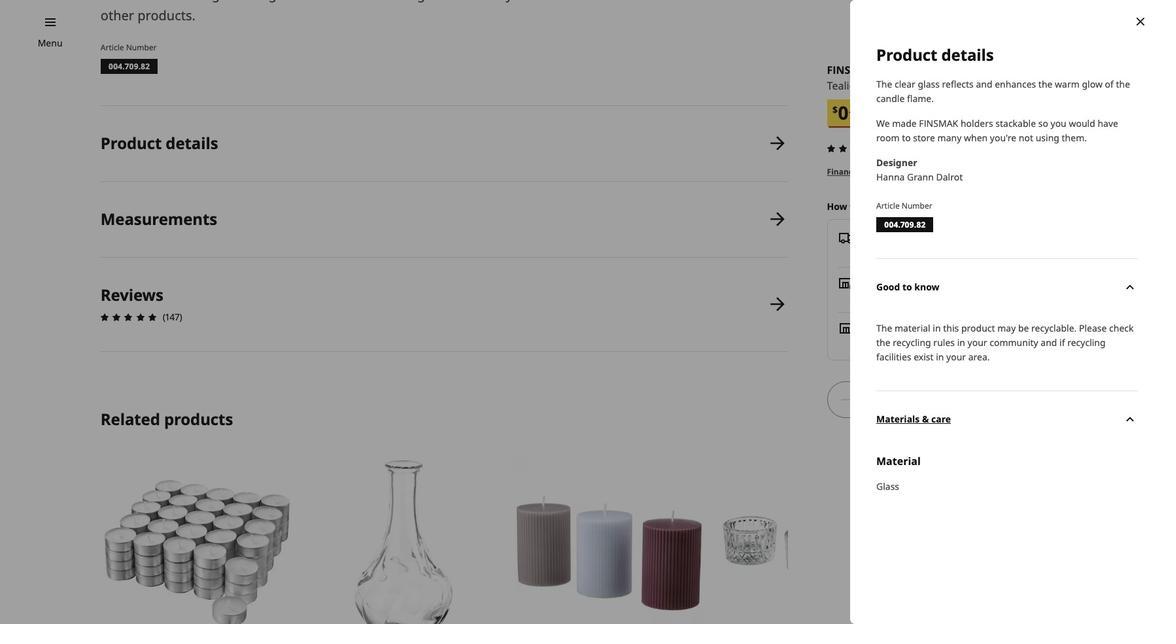 Task type: vqa. For each thing, say whether or not it's contained in the screenshot.
the IKEA
no



Task type: locate. For each thing, give the bounding box(es) containing it.
0 horizontal spatial finsmak
[[332, 0, 388, 3]]

be
[[1019, 322, 1029, 334]]

0 horizontal spatial product details
[[101, 132, 218, 154]]

1 vertical spatial product details
[[101, 132, 218, 154]]

review: 4.9 out of 5 stars. total reviews: 147 image up financing
[[823, 141, 887, 156]]

product details button
[[101, 106, 788, 181]]

we made finsmak holders stackable so you would have room to store many when you're not using them.
[[877, 117, 1119, 144]]

related products
[[101, 408, 233, 430]]

1 vertical spatial (147)
[[163, 311, 182, 323]]

1 vertical spatial pick
[[862, 291, 879, 303]]

product inside button
[[101, 132, 162, 154]]

0 horizontal spatial the
[[877, 336, 891, 348]]

canton, for in stock at
[[908, 336, 942, 348]]

the clear glass reflects and enhances the warm glow of the candle flame.
[[877, 78, 1131, 105]]

1 horizontal spatial product details
[[877, 44, 994, 65]]

product details
[[877, 44, 994, 65], [101, 132, 218, 154]]

easy
[[485, 0, 513, 3]]

and
[[167, 0, 190, 3], [557, 0, 581, 3], [976, 78, 993, 90], [1041, 336, 1058, 348]]

1 horizontal spatial article
[[877, 200, 900, 211]]

0 vertical spatial in
[[862, 321, 871, 334]]

in for in store
[[862, 321, 871, 334]]

0 horizontal spatial your
[[947, 350, 966, 363]]

0 vertical spatial rotate 180 image
[[1123, 279, 1138, 295]]

0 vertical spatial at
[[896, 291, 905, 303]]

in stock at canton, mi
[[862, 336, 955, 348]]

the left warm
[[1039, 78, 1053, 90]]

store down made
[[914, 131, 936, 144]]

pick up pick up at canton, mi group
[[862, 276, 881, 289]]

number inside product details dialog
[[902, 200, 933, 211]]

using
[[1036, 131, 1060, 144]]

canton,
[[907, 291, 941, 303], [908, 336, 942, 348]]

1 horizontal spatial store
[[914, 131, 936, 144]]

review: 4.9 out of 5 stars. total reviews: 147 image
[[823, 141, 887, 156], [97, 309, 160, 325]]

1 horizontal spatial product
[[877, 44, 938, 65]]

to inside delivery to 48146 available
[[905, 231, 914, 243]]

available
[[878, 245, 916, 258]]

kopparlönn scented pillar candle, almond & cherry/mixed colors, 30 hr image
[[513, 457, 706, 624]]

and right "
[[976, 78, 993, 90]]

product details inside dialog
[[877, 44, 994, 65]]

2 rotate 180 image from the top
[[1123, 412, 1138, 427]]

candle
[[877, 92, 905, 105]]

number down the other
[[126, 42, 157, 53]]

recycling
[[893, 336, 931, 348], [1068, 336, 1106, 348]]

0 vertical spatial up
[[883, 276, 896, 289]]

the inside the material in this product may be recyclable. please check the recycling rules in your community and if recycling facilities exist in your area.
[[877, 336, 891, 348]]

not
[[1019, 131, 1034, 144]]

(147) inside button
[[890, 142, 909, 155]]

the
[[1039, 78, 1053, 90], [1116, 78, 1131, 90], [877, 336, 891, 348]]

canton, mi button up exist
[[908, 336, 955, 348]]

to
[[516, 0, 529, 3], [902, 131, 911, 144], [850, 200, 860, 213], [905, 231, 914, 243], [903, 281, 912, 293]]

mi right know
[[943, 291, 954, 303]]

recycling down please
[[1068, 336, 1106, 348]]

how to get it
[[827, 200, 886, 213]]

1 horizontal spatial (147)
[[890, 142, 909, 155]]

$
[[833, 103, 838, 116]]

canton, for pick up at
[[907, 291, 941, 303]]

2 horizontal spatial the
[[1116, 78, 1131, 90]]

2 in from the top
[[862, 336, 870, 348]]

available.
[[914, 166, 952, 177]]

to down made
[[902, 131, 911, 144]]

rotate 180 image inside good to know dropdown button
[[1123, 279, 1138, 295]]

1 vertical spatial in
[[862, 336, 870, 348]]

>
[[983, 166, 988, 177]]

0 vertical spatial store
[[914, 131, 936, 144]]

in down rules
[[936, 350, 944, 363]]

canton, mi button up material
[[907, 291, 954, 303]]

the inside the material in this product may be recyclable. please check the recycling rules in your community and if recycling facilities exist in your area.
[[877, 322, 893, 334]]

in left stock
[[862, 336, 870, 348]]

to for good
[[903, 281, 912, 293]]

rotate 180 image inside materials & care dropdown button
[[1123, 412, 1138, 427]]

product details dialog
[[851, 0, 1165, 624]]

0 vertical spatial finsmak
[[332, 0, 388, 3]]

1 horizontal spatial recycling
[[1068, 336, 1106, 348]]

$ 0 . 49
[[833, 100, 863, 125]]

the for glow
[[1116, 78, 1131, 90]]

the up stock
[[877, 322, 893, 334]]

in right rules
[[958, 336, 966, 348]]

facilities
[[877, 350, 912, 363]]

details
[[942, 44, 994, 65], [166, 132, 218, 154]]

to left use
[[516, 0, 529, 3]]

1 vertical spatial article number
[[877, 200, 933, 211]]

number down 'grann'
[[902, 200, 933, 211]]

0 vertical spatial (147)
[[890, 142, 909, 155]]

.
[[849, 103, 852, 116]]

the down in store
[[877, 336, 891, 348]]

your down rules
[[947, 350, 966, 363]]

list containing product details
[[97, 106, 788, 352]]

this
[[944, 322, 959, 334]]

details inside the product details button
[[166, 132, 218, 154]]

0 horizontal spatial number
[[126, 42, 157, 53]]

1 vertical spatial up
[[882, 291, 894, 303]]

up up pick up at canton, mi
[[883, 276, 896, 289]]

in stock at canton, mi group
[[862, 336, 955, 348]]

1 horizontal spatial details
[[942, 44, 994, 65]]

1 vertical spatial finsmak
[[827, 63, 875, 77]]

0 vertical spatial product details
[[877, 44, 994, 65]]

clear
[[895, 78, 916, 90], [906, 79, 930, 93]]

finsmak up tealight
[[827, 63, 875, 77]]

0 vertical spatial canton, mi button
[[907, 291, 954, 303]]

1 vertical spatial 004.709.82
[[885, 219, 926, 230]]

0 horizontal spatial product
[[101, 132, 162, 154]]

0 vertical spatial your
[[968, 336, 988, 348]]

to up available
[[905, 231, 914, 243]]

review: 4.9 out of 5 stars. total reviews: 147 image down reviews
[[97, 309, 160, 325]]

0 vertical spatial product
[[877, 44, 938, 65]]

(147) up designer
[[890, 142, 909, 155]]

rotate 180 image for know
[[1123, 279, 1138, 295]]

your
[[968, 336, 988, 348], [947, 350, 966, 363]]

1 vertical spatial details
[[166, 132, 218, 154]]

to for how
[[850, 200, 860, 213]]

article down the hanna
[[877, 200, 900, 211]]

material
[[895, 322, 931, 334]]

canton, up exist
[[908, 336, 942, 348]]

0 vertical spatial article number
[[101, 42, 157, 53]]

glass,
[[933, 79, 961, 93]]

material
[[877, 454, 921, 468]]

0 horizontal spatial (147)
[[163, 311, 182, 323]]

use
[[532, 0, 554, 3]]

0 vertical spatial review: 4.9 out of 5 stars. total reviews: 147 image
[[823, 141, 887, 156]]

1 vertical spatial the
[[877, 322, 893, 334]]

in up in stock at canton, mi
[[862, 321, 871, 334]]

elegant
[[194, 0, 240, 3]]

to right good at right top
[[903, 281, 912, 293]]

0 vertical spatial in
[[933, 322, 941, 334]]

viljestark vase, clear glass, 6 ¾ " image
[[307, 457, 500, 624]]

hanna
[[877, 171, 905, 183]]

the up "candle"
[[877, 78, 893, 90]]

store up stock
[[873, 321, 897, 334]]

clear left glass, in the top of the page
[[906, 79, 930, 93]]

004.709.82 down the other
[[109, 61, 150, 72]]

article number down the other
[[101, 42, 157, 53]]

1 horizontal spatial article number
[[877, 200, 933, 211]]

1 pick from the top
[[862, 276, 881, 289]]

list
[[97, 106, 788, 352]]

1 vertical spatial number
[[902, 200, 933, 211]]

the inside the clear glass reflects and enhances the warm glow of the candle flame.
[[877, 78, 893, 90]]

details inside product details dialog
[[942, 44, 994, 65]]

1 rotate 180 image from the top
[[1123, 279, 1138, 295]]

1 vertical spatial rotate 180 image
[[1123, 412, 1138, 427]]

0 horizontal spatial recycling
[[893, 336, 931, 348]]

measurements
[[101, 208, 217, 230]]

0 vertical spatial canton,
[[907, 291, 941, 303]]

stock
[[873, 336, 895, 348]]

(147) for left the "review: 4.9 out of 5 stars. total reviews: 147" image
[[163, 311, 182, 323]]

1 vertical spatial your
[[947, 350, 966, 363]]

1 the from the top
[[877, 78, 893, 90]]

1 vertical spatial review: 4.9 out of 5 stars. total reviews: 147 image
[[97, 309, 160, 325]]

0 vertical spatial pick
[[862, 276, 881, 289]]

1 vertical spatial product
[[101, 132, 162, 154]]

smällspirea tealight holder, clear glass/patterned, 1 ½ " image
[[719, 457, 912, 624]]

1 vertical spatial store
[[873, 321, 897, 334]]

materials & care
[[877, 413, 951, 425]]

004.709.82 up delivery to 48146 available
[[885, 219, 926, 230]]

get
[[862, 200, 877, 213]]

recycling down material
[[893, 336, 931, 348]]

1 in from the top
[[862, 321, 871, 334]]

to left get
[[850, 200, 860, 213]]

canton, mi button for pick up at
[[907, 291, 954, 303]]

finsmak up the many
[[919, 117, 959, 129]]

the right of
[[1116, 78, 1131, 90]]

mi down this
[[944, 336, 955, 348]]

1 vertical spatial canton,
[[908, 336, 942, 348]]

product details heading
[[101, 132, 218, 154]]

pick
[[862, 276, 881, 289], [862, 291, 879, 303]]

1 vertical spatial article
[[877, 200, 900, 211]]

the for the material in this product may be recyclable. please check the recycling rules in your community and if recycling facilities exist in your area.
[[877, 322, 893, 334]]

have
[[1098, 117, 1119, 129]]

finsmak right makes
[[332, 0, 388, 3]]

(147) for the "review: 4.9 out of 5 stars. total reviews: 147" image within (147) button
[[890, 142, 909, 155]]

rotate 180 image
[[1123, 279, 1138, 295], [1123, 412, 1138, 427]]

finsmak inside finsmak tealight holder, clear glass, 1 "
[[827, 63, 875, 77]]

1
[[963, 79, 968, 93]]

your down product
[[968, 336, 988, 348]]

in left this
[[933, 322, 941, 334]]

to inside dropdown button
[[903, 281, 912, 293]]

1 vertical spatial canton, mi button
[[908, 336, 955, 348]]

clear up "candle"
[[895, 78, 916, 90]]

2 pick from the top
[[862, 291, 879, 303]]

menu
[[38, 37, 63, 49]]

are
[[899, 166, 912, 177]]

(147)
[[890, 142, 909, 155], [163, 311, 182, 323]]

article number
[[101, 42, 157, 53], [877, 200, 933, 211]]

article number down the hanna
[[877, 200, 933, 211]]

store inside the we made finsmak holders stackable so you would have room to store many when you're not using them.
[[914, 131, 936, 144]]

to inside the we made finsmak holders stackable so you would have room to store many when you're not using them.
[[902, 131, 911, 144]]

when
[[964, 131, 988, 144]]

in for in stock at canton, mi
[[862, 336, 870, 348]]

product
[[877, 44, 938, 65], [101, 132, 162, 154]]

0 vertical spatial details
[[942, 44, 994, 65]]

0 horizontal spatial details
[[166, 132, 218, 154]]

many
[[938, 131, 962, 144]]

1 horizontal spatial review: 4.9 out of 5 stars. total reviews: 147 image
[[823, 141, 887, 156]]

1 horizontal spatial number
[[902, 200, 933, 211]]

in
[[933, 322, 941, 334], [958, 336, 966, 348], [936, 350, 944, 363]]

1 vertical spatial mi
[[944, 336, 955, 348]]

article down the other
[[101, 42, 124, 53]]

0 vertical spatial 004.709.82
[[109, 61, 150, 72]]

combine
[[584, 0, 638, 3]]

pick down pick up
[[862, 291, 879, 303]]

&
[[922, 413, 929, 425]]

care
[[932, 413, 951, 425]]

in
[[862, 321, 871, 334], [862, 336, 870, 348]]

up down pick up
[[882, 291, 894, 303]]

0 vertical spatial the
[[877, 78, 893, 90]]

store
[[914, 131, 936, 144], [873, 321, 897, 334]]

0 horizontal spatial article
[[101, 42, 124, 53]]

2 vertical spatial in
[[936, 350, 944, 363]]

canton, up material
[[907, 291, 941, 303]]

2 the from the top
[[877, 322, 893, 334]]

2 horizontal spatial finsmak
[[919, 117, 959, 129]]

1 horizontal spatial your
[[968, 336, 988, 348]]

2 vertical spatial finsmak
[[919, 117, 959, 129]]

0 horizontal spatial article number
[[101, 42, 157, 53]]

1 horizontal spatial 004.709.82
[[885, 219, 926, 230]]

1 vertical spatial at
[[898, 336, 906, 348]]

review: 4.9 out of 5 stars. total reviews: 147 image inside (147) button
[[823, 141, 887, 156]]

004.709.82
[[109, 61, 150, 72], [885, 219, 926, 230]]

1 horizontal spatial finsmak
[[827, 63, 875, 77]]

check
[[1110, 322, 1134, 334]]

product inside dialog
[[877, 44, 938, 65]]

Quantity input value text field
[[859, 381, 877, 418]]

(147) down reviews
[[163, 311, 182, 323]]

0 vertical spatial mi
[[943, 291, 954, 303]]

finsmak
[[332, 0, 388, 3], [827, 63, 875, 77], [919, 117, 959, 129]]

and left if
[[1041, 336, 1058, 348]]



Task type: describe. For each thing, give the bounding box(es) containing it.
mi for pick up at canton, mi
[[943, 291, 954, 303]]

0 horizontal spatial 004.709.82
[[109, 61, 150, 72]]

004.709.82 inside product details dialog
[[885, 219, 926, 230]]

at for up
[[896, 291, 905, 303]]

reflects
[[943, 78, 974, 90]]

canton, mi button for in stock at
[[908, 336, 955, 348]]

dalrot
[[937, 171, 963, 183]]

a timeless and elegant design makes finsmak tealight holder easy to use and combine with other products.
[[101, 0, 667, 24]]

recyclable.
[[1032, 322, 1077, 334]]

product details inside button
[[101, 132, 218, 154]]

know
[[915, 281, 940, 293]]

clear inside finsmak tealight holder, clear glass, 1 "
[[906, 79, 930, 93]]

warm
[[1055, 78, 1080, 90]]

area.
[[969, 350, 990, 363]]

0 vertical spatial number
[[126, 42, 157, 53]]

we
[[877, 117, 890, 129]]

and inside the clear glass reflects and enhances the warm glow of the candle flame.
[[976, 78, 993, 90]]

exist
[[914, 350, 934, 363]]

design
[[243, 0, 285, 3]]

financing options are available. details > button
[[827, 166, 988, 178]]

products.
[[138, 7, 196, 24]]

1 " button
[[963, 78, 975, 94]]

stackable
[[996, 117, 1036, 129]]

measurements heading
[[101, 208, 217, 230]]

holder
[[441, 0, 482, 3]]

materials
[[877, 413, 920, 425]]

enhances
[[995, 78, 1036, 90]]

financing options are available. details >
[[827, 166, 988, 177]]

the material in this product may be recyclable. please check the recycling rules in your community and if recycling facilities exist in your area.
[[877, 322, 1134, 363]]

and right use
[[557, 0, 581, 3]]

designer
[[877, 156, 918, 169]]

financing
[[827, 166, 866, 177]]

pick up at canton, mi group
[[862, 291, 954, 303]]

product
[[962, 322, 995, 334]]

materials & care button
[[877, 390, 1138, 448]]

in store
[[862, 321, 897, 334]]

up for pick up
[[883, 276, 896, 289]]

reviews
[[101, 284, 163, 305]]

pick up
[[862, 276, 896, 289]]

good to know button
[[877, 258, 1138, 316]]

1 recycling from the left
[[893, 336, 931, 348]]

up for pick up at canton, mi
[[882, 291, 894, 303]]

0 vertical spatial article
[[101, 42, 124, 53]]

0 horizontal spatial store
[[873, 321, 897, 334]]

glow
[[1082, 78, 1103, 90]]

1 horizontal spatial the
[[1039, 78, 1053, 90]]

the for please
[[877, 336, 891, 348]]

other
[[101, 7, 134, 24]]

holders
[[961, 117, 994, 129]]

glass
[[877, 480, 900, 492]]

you're
[[990, 131, 1017, 144]]

clear inside the clear glass reflects and enhances the warm glow of the candle flame.
[[895, 78, 916, 90]]

timeless
[[112, 0, 163, 3]]

tealight
[[391, 0, 438, 3]]

them.
[[1062, 131, 1087, 144]]

good to know
[[877, 281, 940, 293]]

made
[[893, 117, 917, 129]]

delivery
[[865, 231, 902, 243]]

if
[[1060, 336, 1065, 348]]

pick for pick up at canton, mi
[[862, 291, 879, 303]]

to inside a timeless and elegant design makes finsmak tealight holder easy to use and combine with other products.
[[516, 0, 529, 3]]

reviews heading
[[101, 284, 163, 305]]

delivery to 48146 available
[[865, 231, 943, 258]]

finsmak tealight holder, clear glass, 1 "
[[827, 63, 975, 93]]

options
[[868, 166, 897, 177]]

so
[[1039, 117, 1049, 129]]

it
[[879, 200, 886, 213]]

1 vertical spatial in
[[958, 336, 966, 348]]

would
[[1069, 117, 1096, 129]]

of
[[1105, 78, 1114, 90]]

0 horizontal spatial review: 4.9 out of 5 stars. total reviews: 147 image
[[97, 309, 160, 325]]

pick up at canton, mi
[[862, 291, 954, 303]]

menu button
[[38, 36, 63, 50]]

holder,
[[869, 79, 903, 93]]

0
[[838, 100, 849, 125]]

measurements button
[[101, 182, 788, 257]]

you
[[1051, 117, 1067, 129]]

community
[[990, 336, 1039, 348]]

makes
[[288, 0, 328, 3]]

"
[[971, 79, 975, 93]]

may
[[998, 322, 1016, 334]]

rotate 180 image for care
[[1123, 412, 1138, 427]]

mi for in stock at canton, mi
[[944, 336, 955, 348]]

please
[[1080, 322, 1107, 334]]

related
[[101, 408, 160, 430]]

grann
[[907, 171, 934, 183]]

48146
[[917, 231, 943, 243]]

and inside the material in this product may be recyclable. please check the recycling rules in your community and if recycling facilities exist in your area.
[[1041, 336, 1058, 348]]

finsmak inside the we made finsmak holders stackable so you would have room to store many when you're not using them.
[[919, 117, 959, 129]]

a
[[101, 0, 109, 3]]

good
[[877, 281, 900, 293]]

at for stock
[[898, 336, 906, 348]]

rules
[[934, 336, 955, 348]]

to for delivery
[[905, 231, 914, 243]]

and up products.
[[167, 0, 190, 3]]

finsmak inside a timeless and elegant design makes finsmak tealight holder easy to use and combine with other products.
[[332, 0, 388, 3]]

how
[[827, 200, 848, 213]]

glimma unscented tealights image
[[101, 457, 294, 624]]

article number inside product details dialog
[[877, 200, 933, 211]]

room
[[877, 131, 900, 144]]

details
[[954, 166, 981, 177]]

2 recycling from the left
[[1068, 336, 1106, 348]]

with
[[641, 0, 667, 3]]

designer hanna grann dalrot
[[877, 156, 963, 183]]

49
[[852, 103, 863, 116]]

article inside product details dialog
[[877, 200, 900, 211]]

flame.
[[907, 92, 934, 105]]

pick for pick up
[[862, 276, 881, 289]]

the for the clear glass reflects and enhances the warm glow of the candle flame.
[[877, 78, 893, 90]]



